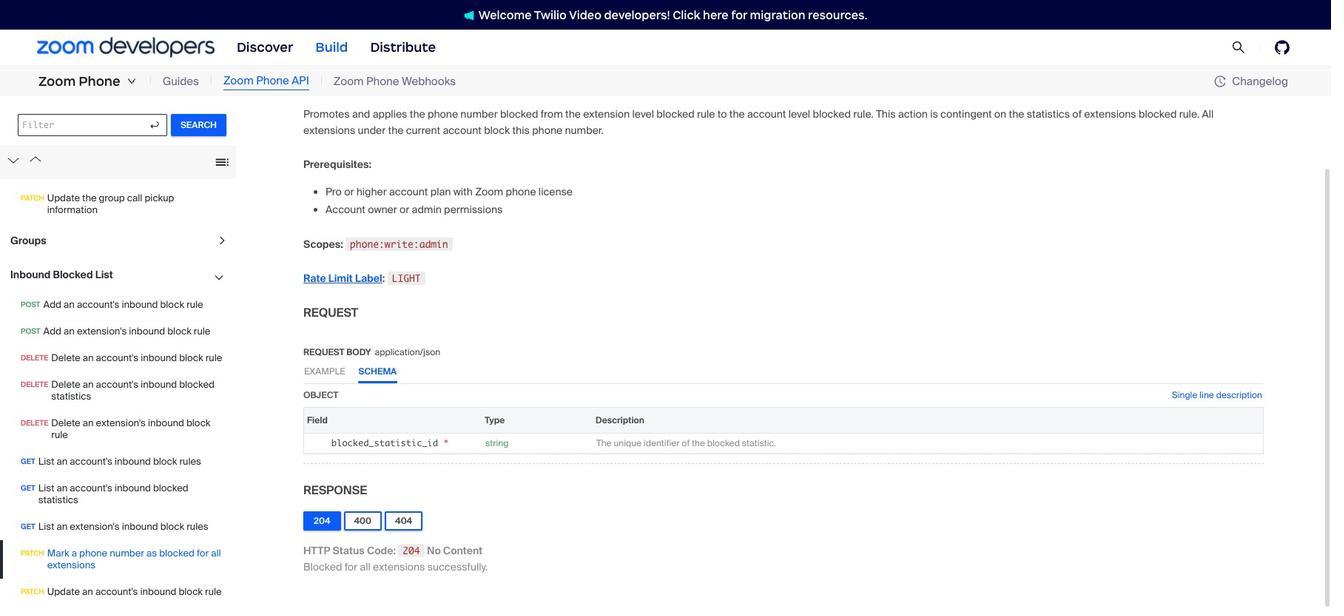 Task type: describe. For each thing, give the bounding box(es) containing it.
video
[[569, 8, 602, 22]]

webhooks
[[402, 74, 456, 89]]

api
[[292, 73, 309, 88]]

for inside http status code: 204 no content blocked for all extensions successfully.
[[345, 560, 358, 573]]

400 button
[[344, 511, 382, 530]]

description
[[1217, 389, 1263, 401]]

blocked_statistic_id *
[[332, 437, 449, 448]]

twilio
[[534, 8, 567, 22]]

204 inside button
[[314, 515, 330, 527]]

zoom for zoom phone webhooks
[[334, 74, 364, 89]]

body
[[347, 346, 371, 358]]

404 button
[[385, 511, 423, 530]]

changelog link
[[1215, 74, 1289, 88]]

guides
[[163, 74, 199, 89]]

http status code: 204 no content blocked for all extensions successfully.
[[303, 544, 488, 573]]

phone for zoom phone api
[[256, 73, 289, 88]]

string
[[486, 437, 509, 449]]

code:
[[367, 544, 396, 557]]

extensions
[[373, 560, 425, 573]]

request body application/json
[[303, 346, 441, 358]]

phone for zoom phone webhooks
[[366, 74, 399, 89]]

welcome
[[479, 8, 532, 22]]

zoom phone
[[38, 73, 120, 90]]

status
[[333, 544, 365, 557]]

object
[[303, 389, 339, 401]]

blocked
[[303, 560, 342, 573]]

request for request body application/json
[[303, 346, 345, 358]]

down image
[[127, 77, 136, 86]]

1 horizontal spatial for
[[731, 8, 748, 22]]

zoom developer logo image
[[37, 37, 215, 57]]

zoom phone api
[[223, 73, 309, 88]]

single line description
[[1172, 389, 1263, 401]]

zoom phone api link
[[223, 73, 309, 90]]

204 button
[[303, 511, 341, 530]]

guides link
[[163, 73, 199, 90]]

content
[[443, 544, 483, 557]]



Task type: locate. For each thing, give the bounding box(es) containing it.
all
[[360, 560, 371, 573]]

response
[[303, 482, 367, 498]]

successfully.
[[428, 560, 488, 573]]

phone left down 'icon'
[[79, 73, 120, 90]]

application/json
[[375, 346, 441, 358]]

1 vertical spatial for
[[345, 560, 358, 573]]

http
[[303, 544, 330, 557]]

0 vertical spatial request
[[303, 305, 358, 320]]

request for request
[[303, 305, 358, 320]]

204 inside http status code: 204 no content blocked for all extensions successfully.
[[403, 545, 420, 556]]

for
[[731, 8, 748, 22], [345, 560, 358, 573]]

zoom
[[38, 73, 76, 90], [223, 73, 254, 88], [334, 74, 364, 89]]

1 horizontal spatial zoom
[[223, 73, 254, 88]]

zoom phone webhooks
[[334, 74, 456, 89]]

blocked_statistic_id
[[332, 437, 438, 448]]

resources.
[[808, 8, 868, 22]]

*
[[444, 437, 449, 448]]

developers!
[[604, 8, 670, 22]]

notification image
[[464, 10, 479, 21], [464, 10, 474, 21]]

204
[[314, 515, 330, 527], [403, 545, 420, 556]]

line
[[1200, 389, 1214, 401]]

0 horizontal spatial phone
[[79, 73, 120, 90]]

0 horizontal spatial for
[[345, 560, 358, 573]]

zoom for zoom phone api
[[223, 73, 254, 88]]

single
[[1172, 389, 1198, 401]]

0 horizontal spatial zoom
[[38, 73, 76, 90]]

field
[[307, 414, 328, 426]]

phone left webhooks
[[366, 74, 399, 89]]

history image
[[1215, 75, 1227, 87]]

phone left api
[[256, 73, 289, 88]]

zoom for zoom phone
[[38, 73, 76, 90]]

type
[[485, 414, 505, 426]]

request
[[303, 305, 358, 320], [303, 346, 345, 358]]

1 vertical spatial 204
[[403, 545, 420, 556]]

search image
[[1232, 41, 1246, 54]]

1 horizontal spatial phone
[[256, 73, 289, 88]]

request up body
[[303, 305, 358, 320]]

1 horizontal spatial 204
[[403, 545, 420, 556]]

welcome twilio video developers! click here for migration resources. link
[[449, 7, 883, 23]]

changelog
[[1233, 74, 1289, 88]]

for right here at right
[[731, 8, 748, 22]]

2 zoom from the left
[[223, 73, 254, 88]]

0 vertical spatial for
[[731, 8, 748, 22]]

for left all
[[345, 560, 358, 573]]

2 request from the top
[[303, 346, 345, 358]]

migration
[[750, 8, 806, 22]]

2 horizontal spatial phone
[[366, 74, 399, 89]]

0 vertical spatial 204
[[314, 515, 330, 527]]

here
[[703, 8, 729, 22]]

phone
[[79, 73, 120, 90], [256, 73, 289, 88], [366, 74, 399, 89]]

request left body
[[303, 346, 345, 358]]

0 horizontal spatial 204
[[314, 515, 330, 527]]

zoom phone webhooks link
[[334, 73, 456, 90]]

2 horizontal spatial zoom
[[334, 74, 364, 89]]

welcome twilio video developers! click here for migration resources.
[[479, 8, 868, 22]]

400
[[354, 515, 372, 527]]

1 request from the top
[[303, 305, 358, 320]]

1 zoom from the left
[[38, 73, 76, 90]]

404
[[395, 515, 412, 527]]

github image
[[1275, 40, 1290, 55], [1275, 40, 1290, 55]]

1 phone from the left
[[79, 73, 120, 90]]

search image
[[1232, 41, 1246, 54]]

1 vertical spatial request
[[303, 346, 345, 358]]

3 zoom from the left
[[334, 74, 364, 89]]

phone for zoom phone
[[79, 73, 120, 90]]

204 up http
[[314, 515, 330, 527]]

3 phone from the left
[[366, 74, 399, 89]]

no
[[427, 544, 441, 557]]

204 up extensions
[[403, 545, 420, 556]]

2 phone from the left
[[256, 73, 289, 88]]

history image
[[1215, 75, 1233, 87]]

click
[[673, 8, 701, 22]]



Task type: vqa. For each thing, say whether or not it's contained in the screenshot.
down icon
yes



